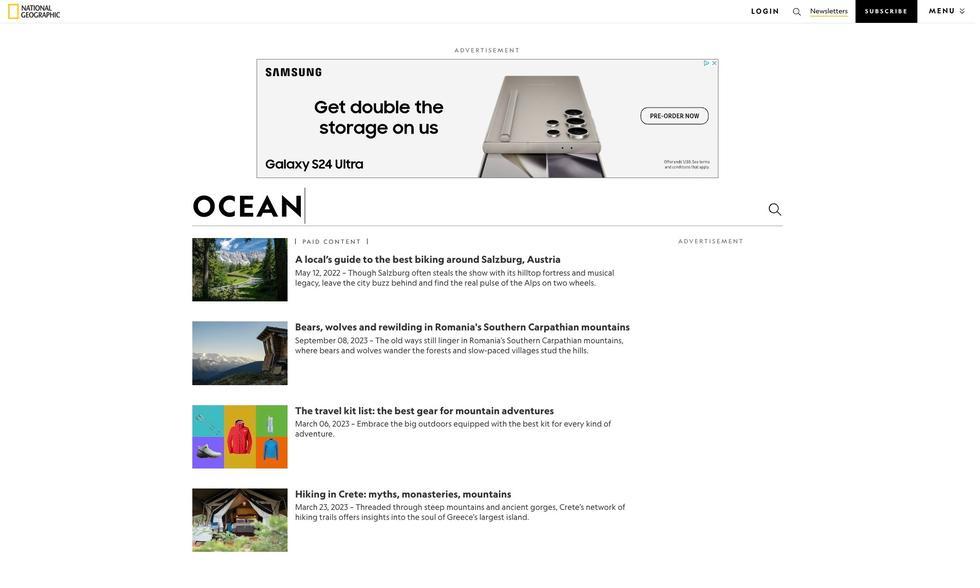 Task type: locate. For each thing, give the bounding box(es) containing it.
national geographic logo - home image
[[8, 4, 60, 19]]

None search field
[[192, 185, 783, 226]]

main content
[[191, 38, 783, 568]]

search image
[[792, 7, 802, 17]]



Task type: describe. For each thing, give the bounding box(es) containing it.
advertisement element
[[257, 59, 719, 178]]

search image
[[768, 202, 783, 217]]

search search field
[[192, 185, 768, 226]]

menu image
[[959, 7, 966, 15]]



Task type: vqa. For each thing, say whether or not it's contained in the screenshot.
22 days from $87,995 on the right bottom of page
no



